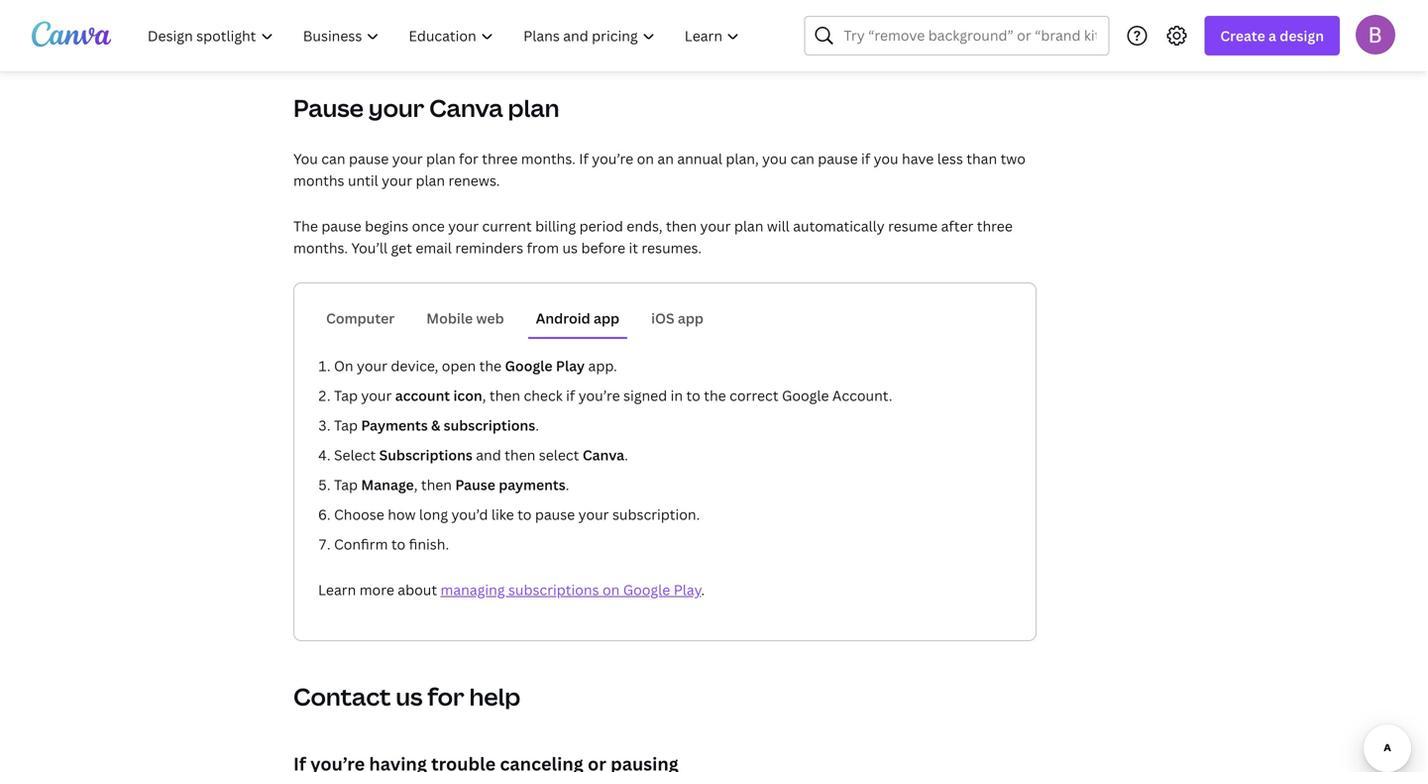Task type: vqa. For each thing, say whether or not it's contained in the screenshot.


Task type: describe. For each thing, give the bounding box(es) containing it.
1 vertical spatial for
[[427, 680, 464, 713]]

the
[[293, 217, 318, 235]]

you
[[293, 149, 318, 168]]

three inside the pause begins once your current billing period ends, then your plan will automatically resume after three months. you'll get email reminders from us before it resumes.
[[977, 217, 1013, 235]]

ios app button
[[643, 299, 712, 337]]

than
[[967, 149, 997, 168]]

months. inside the pause begins once your current billing period ends, then your plan will automatically resume after three months. you'll get email reminders from us before it resumes.
[[293, 238, 348, 257]]

1 horizontal spatial play
[[674, 580, 701, 599]]

1 horizontal spatial ,
[[482, 386, 486, 405]]

1 vertical spatial if
[[566, 386, 575, 405]]

your right until
[[382, 171, 412, 190]]

1 vertical spatial us
[[396, 680, 423, 713]]

contact us for help
[[293, 680, 521, 713]]

a
[[1269, 26, 1277, 45]]

help
[[469, 680, 521, 713]]

1 vertical spatial google
[[782, 386, 829, 405]]

tap payments & subscriptions .
[[334, 416, 539, 435]]

for inside you can pause your plan for three months. if you're on an annual plan, you can pause if you have less than two months until your plan renews.
[[459, 149, 479, 168]]

will
[[767, 217, 790, 235]]

automatically
[[793, 217, 885, 235]]

tap for tap your
[[334, 386, 358, 405]]

plan,
[[726, 149, 759, 168]]

1 vertical spatial you're
[[579, 386, 620, 405]]

2 vertical spatial google
[[623, 580, 670, 599]]

app for ios app
[[678, 309, 704, 328]]

1 vertical spatial to
[[517, 505, 532, 524]]

your up until
[[369, 92, 424, 124]]

then inside the pause begins once your current billing period ends, then your plan will automatically resume after three months. you'll get email reminders from us before it resumes.
[[666, 217, 697, 235]]

2 you from the left
[[874, 149, 899, 168]]

1 horizontal spatial the
[[704, 386, 726, 405]]

then right icon
[[489, 386, 520, 405]]

on your device, open the google play app.
[[334, 356, 617, 375]]

tap your account icon , then check if you're signed in to the correct google account.
[[334, 386, 893, 405]]

ios app
[[651, 309, 704, 328]]

design
[[1280, 26, 1324, 45]]

subscription.
[[612, 505, 700, 524]]

on inside you can pause your plan for three months. if you're on an annual plan, you can pause if you have less than two months until your plan renews.
[[637, 149, 654, 168]]

1 can from the left
[[321, 149, 345, 168]]

after
[[941, 217, 974, 235]]

web
[[476, 309, 504, 328]]

0 vertical spatial google
[[505, 356, 553, 375]]

1 vertical spatial subscriptions
[[508, 580, 599, 599]]

0 vertical spatial subscriptions
[[444, 416, 535, 435]]

choose
[[334, 505, 384, 524]]

your right on
[[357, 356, 387, 375]]

managing subscriptions on google play link
[[441, 580, 701, 599]]

confirm
[[334, 535, 388, 554]]

your up 'payments'
[[361, 386, 392, 405]]

create
[[1220, 26, 1265, 45]]

once
[[412, 217, 445, 235]]

0 vertical spatial play
[[556, 356, 585, 375]]

confirm to finish.
[[334, 535, 449, 554]]

get
[[391, 238, 412, 257]]

learn
[[318, 580, 356, 599]]

learn more about managing subscriptions on google play .
[[318, 580, 705, 599]]

account.
[[833, 386, 893, 405]]

if inside you can pause your plan for three months. if you're on an annual plan, you can pause if you have less than two months until your plan renews.
[[861, 149, 870, 168]]

pause your canva plan
[[293, 92, 559, 124]]

device,
[[391, 356, 438, 375]]

resume
[[888, 217, 938, 235]]

you'd
[[451, 505, 488, 524]]

signed
[[623, 386, 667, 405]]

renews.
[[448, 171, 500, 190]]

more
[[359, 580, 394, 599]]

your up reminders
[[448, 217, 479, 235]]

icon
[[453, 386, 482, 405]]

3 tap from the top
[[334, 475, 358, 494]]

1 vertical spatial ,
[[414, 475, 418, 494]]

mobile web
[[426, 309, 504, 328]]

ends,
[[627, 217, 663, 235]]

about
[[398, 580, 437, 599]]

select subscriptions and then select canva .
[[334, 446, 628, 464]]

pause up until
[[349, 149, 389, 168]]

create a design button
[[1205, 16, 1340, 56]]

check
[[524, 386, 563, 405]]

0 vertical spatial to
[[686, 386, 701, 405]]

have
[[902, 149, 934, 168]]

period
[[579, 217, 623, 235]]

current
[[482, 217, 532, 235]]

how
[[388, 505, 416, 524]]

bob builder image
[[1356, 15, 1396, 54]]



Task type: locate. For each thing, give the bounding box(es) containing it.
months
[[293, 171, 344, 190]]

google down subscription. at the left of page
[[623, 580, 670, 599]]

the pause begins once your current billing period ends, then your plan will automatically resume after three months. you'll get email reminders from us before it resumes.
[[293, 217, 1013, 257]]

computer button
[[318, 299, 403, 337]]

less
[[937, 149, 963, 168]]

us inside the pause begins once your current billing period ends, then your plan will automatically resume after three months. you'll get email reminders from us before it resumes.
[[562, 238, 578, 257]]

you left have
[[874, 149, 899, 168]]

1 horizontal spatial if
[[861, 149, 870, 168]]

0 vertical spatial the
[[479, 356, 502, 375]]

select
[[539, 446, 579, 464]]

choose how long you'd like to pause your subscription.
[[334, 505, 700, 524]]

on down subscription. at the left of page
[[603, 580, 620, 599]]

contact
[[293, 680, 391, 713]]

2 vertical spatial to
[[391, 535, 406, 554]]

1 horizontal spatial you
[[874, 149, 899, 168]]

tap manage , then pause payments .
[[334, 475, 569, 494]]

can
[[321, 149, 345, 168], [791, 149, 815, 168]]

subscriptions
[[444, 416, 535, 435], [508, 580, 599, 599]]

1 vertical spatial pause
[[455, 475, 495, 494]]

finish.
[[409, 535, 449, 554]]

2 horizontal spatial to
[[686, 386, 701, 405]]

three
[[482, 149, 518, 168], [977, 217, 1013, 235]]

subscriptions right managing
[[508, 580, 599, 599]]

app.
[[588, 356, 617, 375]]

us down billing
[[562, 238, 578, 257]]

ios
[[651, 309, 675, 328]]

two
[[1001, 149, 1026, 168]]

0 vertical spatial pause
[[293, 92, 364, 124]]

2 vertical spatial tap
[[334, 475, 358, 494]]

pause up you'd
[[455, 475, 495, 494]]

0 horizontal spatial play
[[556, 356, 585, 375]]

0 horizontal spatial to
[[391, 535, 406, 554]]

canva right select
[[583, 446, 625, 464]]

resumes.
[[642, 238, 702, 257]]

your up resumes.
[[700, 217, 731, 235]]

app right ios
[[678, 309, 704, 328]]

billing
[[535, 217, 576, 235]]

0 horizontal spatial pause
[[293, 92, 364, 124]]

google right correct
[[782, 386, 829, 405]]

it
[[629, 238, 638, 257]]

before
[[581, 238, 626, 257]]

your
[[369, 92, 424, 124], [392, 149, 423, 168], [382, 171, 412, 190], [448, 217, 479, 235], [700, 217, 731, 235], [357, 356, 387, 375], [361, 386, 392, 405], [578, 505, 609, 524]]

, down subscriptions
[[414, 475, 418, 494]]

0 vertical spatial us
[[562, 238, 578, 257]]

you're down app.
[[579, 386, 620, 405]]

on left an
[[637, 149, 654, 168]]

months. inside you can pause your plan for three months. if you're on an annual plan, you can pause if you have less than two months until your plan renews.
[[521, 149, 576, 168]]

0 vertical spatial for
[[459, 149, 479, 168]]

0 horizontal spatial google
[[505, 356, 553, 375]]

mobile web button
[[419, 299, 512, 337]]

annual
[[677, 149, 723, 168]]

for left help
[[427, 680, 464, 713]]

like
[[492, 505, 514, 524]]

you
[[762, 149, 787, 168], [874, 149, 899, 168]]

email
[[416, 238, 452, 257]]

plan
[[508, 92, 559, 124], [426, 149, 456, 168], [416, 171, 445, 190], [734, 217, 764, 235]]

1 app from the left
[[594, 309, 620, 328]]

can up months
[[321, 149, 345, 168]]

play left app.
[[556, 356, 585, 375]]

reminders
[[455, 238, 523, 257]]

select
[[334, 446, 376, 464]]

app inside button
[[594, 309, 620, 328]]

months.
[[521, 149, 576, 168], [293, 238, 348, 257]]

to right like
[[517, 505, 532, 524]]

create a design
[[1220, 26, 1324, 45]]

0 horizontal spatial on
[[603, 580, 620, 599]]

to
[[686, 386, 701, 405], [517, 505, 532, 524], [391, 535, 406, 554]]

for
[[459, 149, 479, 168], [427, 680, 464, 713]]

if
[[579, 149, 589, 168]]

open
[[442, 356, 476, 375]]

android app
[[536, 309, 620, 328]]

the right in
[[704, 386, 726, 405]]

you're inside you can pause your plan for three months. if you're on an annual plan, you can pause if you have less than two months until your plan renews.
[[592, 149, 634, 168]]

0 horizontal spatial if
[[566, 386, 575, 405]]

then right and on the bottom left of the page
[[505, 446, 536, 464]]

0 horizontal spatial the
[[479, 356, 502, 375]]

1 horizontal spatial to
[[517, 505, 532, 524]]

&
[[431, 416, 440, 435]]

can right plan,
[[791, 149, 815, 168]]

1 tap from the top
[[334, 386, 358, 405]]

if left have
[[861, 149, 870, 168]]

app inside button
[[678, 309, 704, 328]]

your down pause your canva plan
[[392, 149, 423, 168]]

begins
[[365, 217, 409, 235]]

and
[[476, 446, 501, 464]]

you're
[[592, 149, 634, 168], [579, 386, 620, 405]]

1 vertical spatial canva
[[583, 446, 625, 464]]

0 vertical spatial on
[[637, 149, 654, 168]]

1 vertical spatial three
[[977, 217, 1013, 235]]

managing
[[441, 580, 505, 599]]

until
[[348, 171, 378, 190]]

an
[[658, 149, 674, 168]]

google
[[505, 356, 553, 375], [782, 386, 829, 405], [623, 580, 670, 599]]

google up "check"
[[505, 356, 553, 375]]

tap up select
[[334, 416, 358, 435]]

manage
[[361, 475, 414, 494]]

computer
[[326, 309, 395, 328]]

1 horizontal spatial canva
[[583, 446, 625, 464]]

1 horizontal spatial months.
[[521, 149, 576, 168]]

then up resumes.
[[666, 217, 697, 235]]

1 horizontal spatial pause
[[455, 475, 495, 494]]

0 vertical spatial if
[[861, 149, 870, 168]]

0 horizontal spatial can
[[321, 149, 345, 168]]

1 vertical spatial tap
[[334, 416, 358, 435]]

android app button
[[528, 299, 628, 337]]

tap for tap
[[334, 416, 358, 435]]

1 horizontal spatial app
[[678, 309, 704, 328]]

.
[[535, 416, 539, 435], [625, 446, 628, 464], [566, 475, 569, 494], [701, 580, 705, 599]]

, down on your device, open the google play app.
[[482, 386, 486, 405]]

us
[[562, 238, 578, 257], [396, 680, 423, 713]]

for up renews.
[[459, 149, 479, 168]]

1 vertical spatial play
[[674, 580, 701, 599]]

to right in
[[686, 386, 701, 405]]

1 vertical spatial the
[[704, 386, 726, 405]]

to down how
[[391, 535, 406, 554]]

0 horizontal spatial ,
[[414, 475, 418, 494]]

2 tap from the top
[[334, 416, 358, 435]]

1 horizontal spatial can
[[791, 149, 815, 168]]

2 app from the left
[[678, 309, 704, 328]]

1 vertical spatial months.
[[293, 238, 348, 257]]

1 horizontal spatial google
[[623, 580, 670, 599]]

,
[[482, 386, 486, 405], [414, 475, 418, 494]]

your left subscription. at the left of page
[[578, 505, 609, 524]]

2 horizontal spatial google
[[782, 386, 829, 405]]

mobile
[[426, 309, 473, 328]]

pause
[[349, 149, 389, 168], [818, 149, 858, 168], [321, 217, 361, 235], [535, 505, 575, 524]]

pause down the payments in the bottom left of the page
[[535, 505, 575, 524]]

0 vertical spatial canva
[[429, 92, 503, 124]]

us right contact at bottom
[[396, 680, 423, 713]]

play
[[556, 356, 585, 375], [674, 580, 701, 599]]

you're right if on the left of the page
[[592, 149, 634, 168]]

you can pause your plan for three months. if you're on an annual plan, you can pause if you have less than two months until your plan renews.
[[293, 149, 1026, 190]]

if right "check"
[[566, 386, 575, 405]]

in
[[671, 386, 683, 405]]

months. left if on the left of the page
[[521, 149, 576, 168]]

android
[[536, 309, 590, 328]]

canva
[[429, 92, 503, 124], [583, 446, 625, 464]]

2 can from the left
[[791, 149, 815, 168]]

three right the 'after'
[[977, 217, 1013, 235]]

play down subscription. at the left of page
[[674, 580, 701, 599]]

1 horizontal spatial on
[[637, 149, 654, 168]]

app right android
[[594, 309, 620, 328]]

months. down "the"
[[293, 238, 348, 257]]

top level navigation element
[[135, 16, 757, 56]]

long
[[419, 505, 448, 524]]

correct
[[730, 386, 779, 405]]

pause
[[293, 92, 364, 124], [455, 475, 495, 494]]

0 horizontal spatial app
[[594, 309, 620, 328]]

the right the open
[[479, 356, 502, 375]]

0 vertical spatial tap
[[334, 386, 358, 405]]

0 vertical spatial months.
[[521, 149, 576, 168]]

0 horizontal spatial canva
[[429, 92, 503, 124]]

1 vertical spatial on
[[603, 580, 620, 599]]

the
[[479, 356, 502, 375], [704, 386, 726, 405]]

1 horizontal spatial us
[[562, 238, 578, 257]]

plan inside the pause begins once your current billing period ends, then your plan will automatically resume after three months. you'll get email reminders from us before it resumes.
[[734, 217, 764, 235]]

0 vertical spatial ,
[[482, 386, 486, 405]]

0 vertical spatial you're
[[592, 149, 634, 168]]

three inside you can pause your plan for three months. if you're on an annual plan, you can pause if you have less than two months until your plan renews.
[[482, 149, 518, 168]]

Try "remove background" or "brand kit" search field
[[844, 17, 1097, 55]]

on
[[334, 356, 353, 375]]

1 horizontal spatial three
[[977, 217, 1013, 235]]

payments
[[361, 416, 428, 435]]

1 you from the left
[[762, 149, 787, 168]]

0 vertical spatial three
[[482, 149, 518, 168]]

then up "long"
[[421, 475, 452, 494]]

payments
[[499, 475, 566, 494]]

0 horizontal spatial you
[[762, 149, 787, 168]]

pause inside the pause begins once your current billing period ends, then your plan will automatically resume after three months. you'll get email reminders from us before it resumes.
[[321, 217, 361, 235]]

account
[[395, 386, 450, 405]]

subscriptions
[[379, 446, 473, 464]]

tap down on
[[334, 386, 358, 405]]

canva up renews.
[[429, 92, 503, 124]]

pause up automatically
[[818, 149, 858, 168]]

subscriptions up and on the bottom left of the page
[[444, 416, 535, 435]]

0 horizontal spatial months.
[[293, 238, 348, 257]]

you'll
[[351, 238, 388, 257]]

tap down select
[[334, 475, 358, 494]]

if
[[861, 149, 870, 168], [566, 386, 575, 405]]

pause up you'll
[[321, 217, 361, 235]]

you right plan,
[[762, 149, 787, 168]]

then
[[666, 217, 697, 235], [489, 386, 520, 405], [505, 446, 536, 464], [421, 475, 452, 494]]

0 horizontal spatial three
[[482, 149, 518, 168]]

pause up you
[[293, 92, 364, 124]]

three up renews.
[[482, 149, 518, 168]]

on
[[637, 149, 654, 168], [603, 580, 620, 599]]

0 horizontal spatial us
[[396, 680, 423, 713]]

app for android app
[[594, 309, 620, 328]]

from
[[527, 238, 559, 257]]

app
[[594, 309, 620, 328], [678, 309, 704, 328]]



